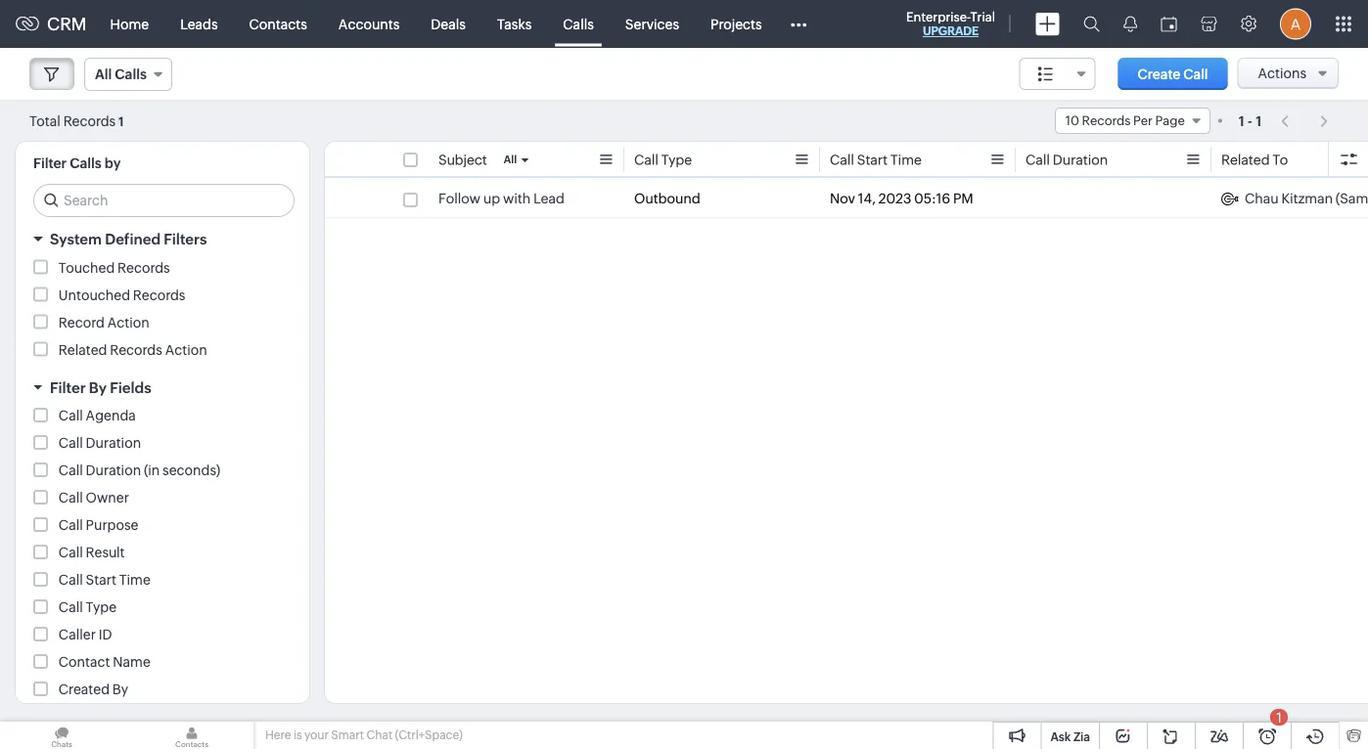Task type: describe. For each thing, give the bounding box(es) containing it.
untouched
[[59, 287, 130, 303]]

14,
[[858, 191, 876, 207]]

untouched records
[[59, 287, 185, 303]]

1 horizontal spatial call duration
[[1026, 152, 1108, 168]]

call purpose
[[59, 518, 138, 533]]

records for total
[[63, 113, 116, 129]]

agenda
[[86, 408, 136, 424]]

accounts link
[[323, 0, 415, 47]]

defined
[[105, 231, 161, 248]]

accounts
[[338, 16, 400, 32]]

touched
[[59, 260, 115, 276]]

enterprise-trial upgrade
[[906, 9, 995, 38]]

enterprise-
[[906, 9, 971, 24]]

call down "size" image
[[1026, 152, 1050, 168]]

nov
[[830, 191, 855, 207]]

record action
[[59, 315, 149, 330]]

is
[[294, 729, 302, 742]]

create call button
[[1118, 58, 1228, 90]]

your
[[304, 729, 329, 742]]

1 vertical spatial duration
[[86, 436, 141, 451]]

follow up with lead
[[438, 191, 565, 207]]

calendar image
[[1161, 16, 1177, 32]]

0 vertical spatial time
[[891, 152, 922, 168]]

system
[[50, 231, 102, 248]]

related for related to
[[1222, 152, 1270, 168]]

chat
[[366, 729, 393, 742]]

call up outbound
[[634, 152, 659, 168]]

filter for filter by fields
[[50, 379, 86, 396]]

ask zia
[[1051, 731, 1090, 744]]

all for all calls
[[95, 67, 112, 82]]

zia
[[1074, 731, 1090, 744]]

(sam
[[1336, 191, 1368, 207]]

call agenda
[[59, 408, 136, 424]]

10 Records Per Page field
[[1055, 108, 1211, 134]]

chau kitzman (sam link
[[1222, 189, 1368, 208]]

pm
[[953, 191, 973, 207]]

name
[[113, 655, 151, 670]]

call up 'call result'
[[59, 518, 83, 533]]

filter for filter calls by
[[33, 156, 67, 171]]

subject
[[438, 152, 487, 168]]

filters
[[164, 231, 207, 248]]

record
[[59, 315, 105, 330]]

05:16
[[914, 191, 950, 207]]

result
[[86, 545, 125, 561]]

records for related
[[110, 342, 162, 358]]

crm link
[[16, 14, 87, 34]]

2 vertical spatial duration
[[86, 463, 141, 479]]

contact
[[59, 655, 110, 670]]

2 horizontal spatial calls
[[563, 16, 594, 32]]

0 horizontal spatial type
[[86, 600, 117, 616]]

created
[[59, 682, 110, 698]]

calls for filter calls by
[[70, 156, 102, 171]]

deals link
[[415, 0, 481, 47]]

call left result
[[59, 545, 83, 561]]

1 - 1
[[1239, 113, 1262, 129]]

(ctrl+space)
[[395, 729, 463, 742]]

call owner
[[59, 490, 129, 506]]

0 horizontal spatial call start time
[[59, 573, 151, 588]]

1 vertical spatial call type
[[59, 600, 117, 616]]

actions
[[1258, 66, 1307, 81]]

2023
[[879, 191, 912, 207]]

all calls
[[95, 67, 147, 82]]

filter by fields
[[50, 379, 151, 396]]

filter by fields button
[[16, 370, 309, 405]]

fields
[[110, 379, 151, 396]]

profile image
[[1280, 8, 1312, 40]]

create call
[[1138, 66, 1208, 82]]

Other Modules field
[[778, 8, 820, 40]]

created by
[[59, 682, 128, 698]]

call down 'call result'
[[59, 573, 83, 588]]

call up caller
[[59, 600, 83, 616]]

caller id
[[59, 627, 112, 643]]

home
[[110, 16, 149, 32]]

Search text field
[[34, 185, 294, 216]]

size image
[[1038, 66, 1054, 83]]

home link
[[95, 0, 165, 47]]

projects link
[[695, 0, 778, 47]]



Task type: vqa. For each thing, say whether or not it's contained in the screenshot.
(Sam
yes



Task type: locate. For each thing, give the bounding box(es) containing it.
related down record
[[59, 342, 107, 358]]

related records action
[[59, 342, 207, 358]]

outbound
[[634, 191, 701, 207]]

filter up call agenda
[[50, 379, 86, 396]]

duration down agenda
[[86, 436, 141, 451]]

filter down total
[[33, 156, 67, 171]]

records for untouched
[[133, 287, 185, 303]]

tasks
[[497, 16, 532, 32]]

1 vertical spatial time
[[119, 573, 151, 588]]

0 vertical spatial call duration
[[1026, 152, 1108, 168]]

seconds)
[[163, 463, 220, 479]]

touched records
[[59, 260, 170, 276]]

call down call agenda
[[59, 436, 83, 451]]

1 horizontal spatial action
[[165, 342, 207, 358]]

duration
[[1053, 152, 1108, 168], [86, 436, 141, 451], [86, 463, 141, 479]]

records down touched records
[[133, 287, 185, 303]]

contact name
[[59, 655, 151, 670]]

call duration
[[1026, 152, 1108, 168], [59, 436, 141, 451]]

records up the filter calls by
[[63, 113, 116, 129]]

contacts
[[249, 16, 307, 32]]

call duration (in seconds)
[[59, 463, 220, 479]]

type up id
[[86, 600, 117, 616]]

per
[[1133, 114, 1153, 128]]

by
[[89, 379, 107, 396], [112, 682, 128, 698]]

calls left by on the top left of page
[[70, 156, 102, 171]]

type up outbound
[[661, 152, 692, 168]]

signals image
[[1124, 16, 1137, 32]]

call start time down result
[[59, 573, 151, 588]]

call left owner
[[59, 490, 83, 506]]

action up filter by fields dropdown button on the left of the page
[[165, 342, 207, 358]]

0 vertical spatial calls
[[563, 16, 594, 32]]

follow up with lead link
[[438, 189, 565, 208]]

1 vertical spatial filter
[[50, 379, 86, 396]]

here
[[265, 729, 291, 742]]

purpose
[[86, 518, 138, 533]]

calls
[[563, 16, 594, 32], [115, 67, 147, 82], [70, 156, 102, 171]]

contacts link
[[234, 0, 323, 47]]

call right create
[[1183, 66, 1208, 82]]

contacts image
[[130, 722, 254, 750]]

0 vertical spatial action
[[107, 315, 149, 330]]

search image
[[1084, 16, 1100, 32]]

smart
[[331, 729, 364, 742]]

1 vertical spatial action
[[165, 342, 207, 358]]

0 horizontal spatial calls
[[70, 156, 102, 171]]

-
[[1248, 113, 1253, 129]]

ask
[[1051, 731, 1071, 744]]

calls right the tasks link
[[563, 16, 594, 32]]

all for all
[[504, 154, 517, 166]]

1 horizontal spatial all
[[504, 154, 517, 166]]

services link
[[610, 0, 695, 47]]

leads link
[[165, 0, 234, 47]]

by for created
[[112, 682, 128, 698]]

1 horizontal spatial by
[[112, 682, 128, 698]]

records up fields
[[110, 342, 162, 358]]

id
[[99, 627, 112, 643]]

total
[[29, 113, 61, 129]]

call duration down 10
[[1026, 152, 1108, 168]]

time up nov 14, 2023 05:16 pm at right top
[[891, 152, 922, 168]]

signals element
[[1112, 0, 1149, 48]]

1 horizontal spatial related
[[1222, 152, 1270, 168]]

0 horizontal spatial time
[[119, 573, 151, 588]]

to
[[1273, 152, 1288, 168]]

filter
[[33, 156, 67, 171], [50, 379, 86, 396]]

calls inside field
[[115, 67, 147, 82]]

crm
[[47, 14, 87, 34]]

0 vertical spatial duration
[[1053, 152, 1108, 168]]

1 horizontal spatial call start time
[[830, 152, 922, 168]]

time down result
[[119, 573, 151, 588]]

1 vertical spatial call start time
[[59, 573, 151, 588]]

records inside field
[[1082, 114, 1131, 128]]

0 horizontal spatial all
[[95, 67, 112, 82]]

10 records per page
[[1066, 114, 1185, 128]]

1 vertical spatial call duration
[[59, 436, 141, 451]]

type
[[661, 152, 692, 168], [86, 600, 117, 616]]

system defined filters
[[50, 231, 207, 248]]

here is your smart chat (ctrl+space)
[[265, 729, 463, 742]]

tasks link
[[481, 0, 547, 47]]

1 horizontal spatial type
[[661, 152, 692, 168]]

1 vertical spatial related
[[59, 342, 107, 358]]

related
[[1222, 152, 1270, 168], [59, 342, 107, 358]]

caller
[[59, 627, 96, 643]]

all inside field
[[95, 67, 112, 82]]

1 vertical spatial start
[[86, 573, 116, 588]]

records down defined on the left
[[118, 260, 170, 276]]

projects
[[711, 16, 762, 32]]

search element
[[1072, 0, 1112, 48]]

1 inside total records 1
[[119, 114, 124, 129]]

records right 10
[[1082, 114, 1131, 128]]

navigation
[[1272, 107, 1339, 135]]

0 horizontal spatial action
[[107, 315, 149, 330]]

0 horizontal spatial call type
[[59, 600, 117, 616]]

1 horizontal spatial call type
[[634, 152, 692, 168]]

all up total records 1
[[95, 67, 112, 82]]

call start time up 14,
[[830, 152, 922, 168]]

start up 14,
[[857, 152, 888, 168]]

call inside create call button
[[1183, 66, 1208, 82]]

chau kitzman (sam
[[1245, 191, 1368, 207]]

with
[[503, 191, 531, 207]]

deals
[[431, 16, 466, 32]]

1 horizontal spatial start
[[857, 152, 888, 168]]

system defined filters button
[[16, 222, 309, 257]]

1 vertical spatial calls
[[115, 67, 147, 82]]

start down result
[[86, 573, 116, 588]]

0 vertical spatial start
[[857, 152, 888, 168]]

create menu element
[[1024, 0, 1072, 47]]

by inside filter by fields dropdown button
[[89, 379, 107, 396]]

All Calls field
[[84, 58, 172, 91]]

0 vertical spatial by
[[89, 379, 107, 396]]

profile element
[[1269, 0, 1323, 47]]

nov 14, 2023 05:16 pm
[[830, 191, 973, 207]]

1 vertical spatial all
[[504, 154, 517, 166]]

0 vertical spatial filter
[[33, 156, 67, 171]]

lead
[[534, 191, 565, 207]]

1 vertical spatial type
[[86, 600, 117, 616]]

time
[[891, 152, 922, 168], [119, 573, 151, 588]]

calls for all calls
[[115, 67, 147, 82]]

calls link
[[547, 0, 610, 47]]

all up with
[[504, 154, 517, 166]]

1 horizontal spatial time
[[891, 152, 922, 168]]

create
[[1138, 66, 1181, 82]]

related left to
[[1222, 152, 1270, 168]]

records
[[63, 113, 116, 129], [1082, 114, 1131, 128], [118, 260, 170, 276], [133, 287, 185, 303], [110, 342, 162, 358]]

by
[[105, 156, 121, 171]]

call left agenda
[[59, 408, 83, 424]]

0 horizontal spatial start
[[86, 573, 116, 588]]

0 horizontal spatial call duration
[[59, 436, 141, 451]]

None field
[[1020, 58, 1096, 90]]

records for 10
[[1082, 114, 1131, 128]]

1 vertical spatial by
[[112, 682, 128, 698]]

page
[[1155, 114, 1185, 128]]

filter inside dropdown button
[[50, 379, 86, 396]]

services
[[625, 16, 679, 32]]

0 vertical spatial all
[[95, 67, 112, 82]]

0 vertical spatial type
[[661, 152, 692, 168]]

owner
[[86, 490, 129, 506]]

0 vertical spatial related
[[1222, 152, 1270, 168]]

calls down home link
[[115, 67, 147, 82]]

0 vertical spatial call start time
[[830, 152, 922, 168]]

all
[[95, 67, 112, 82], [504, 154, 517, 166]]

records for touched
[[118, 260, 170, 276]]

filter calls by
[[33, 156, 121, 171]]

call type up caller id
[[59, 600, 117, 616]]

call duration down call agenda
[[59, 436, 141, 451]]

(in
[[144, 463, 160, 479]]

total records 1
[[29, 113, 124, 129]]

call result
[[59, 545, 125, 561]]

upgrade
[[923, 24, 979, 38]]

duration up owner
[[86, 463, 141, 479]]

leads
[[180, 16, 218, 32]]

0 horizontal spatial related
[[59, 342, 107, 358]]

0 vertical spatial call type
[[634, 152, 692, 168]]

related for related records action
[[59, 342, 107, 358]]

0 horizontal spatial by
[[89, 379, 107, 396]]

follow
[[438, 191, 481, 207]]

10
[[1066, 114, 1080, 128]]

call type
[[634, 152, 692, 168], [59, 600, 117, 616]]

chats image
[[0, 722, 123, 750]]

call up call owner
[[59, 463, 83, 479]]

duration down 10
[[1053, 152, 1108, 168]]

kitzman
[[1282, 191, 1333, 207]]

call up nov
[[830, 152, 854, 168]]

up
[[483, 191, 500, 207]]

call type up outbound
[[634, 152, 692, 168]]

by for filter
[[89, 379, 107, 396]]

create menu image
[[1036, 12, 1060, 36]]

1
[[1239, 113, 1245, 129], [1256, 113, 1262, 129], [119, 114, 124, 129], [1276, 710, 1282, 726]]

1 horizontal spatial calls
[[115, 67, 147, 82]]

2 vertical spatial calls
[[70, 156, 102, 171]]

by down name
[[112, 682, 128, 698]]

chau
[[1245, 191, 1279, 207]]

related to
[[1222, 152, 1288, 168]]

action up related records action
[[107, 315, 149, 330]]

trial
[[971, 9, 995, 24]]

by up call agenda
[[89, 379, 107, 396]]



